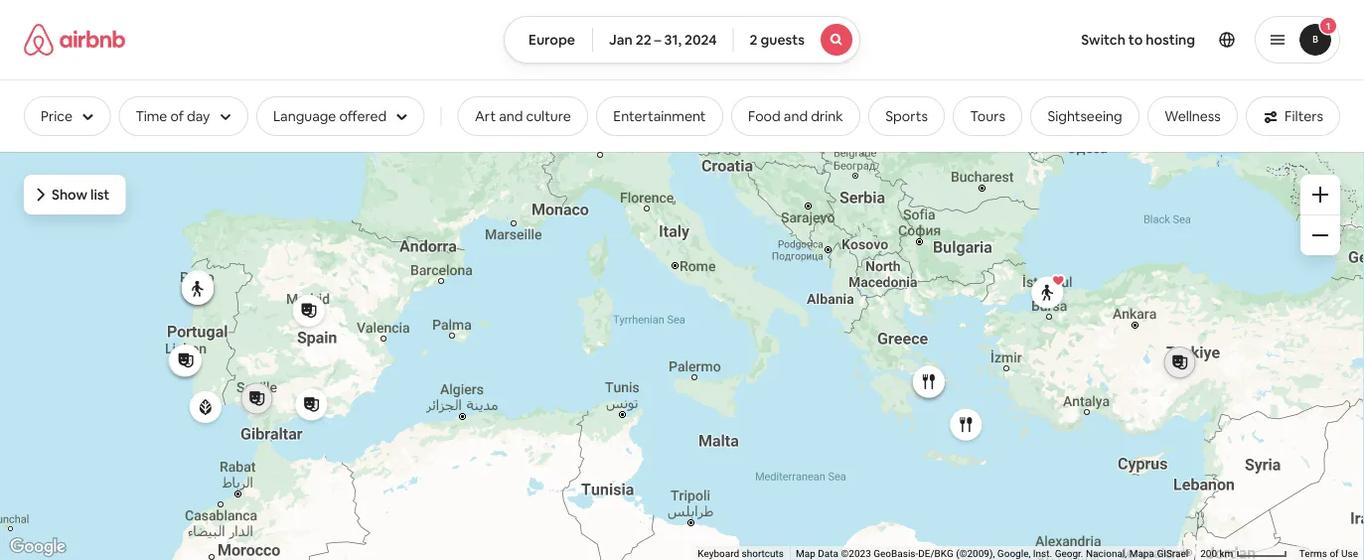 Task type: locate. For each thing, give the bounding box(es) containing it.
of left day
[[170, 107, 184, 125]]

Art and culture button
[[458, 96, 588, 136]]

list
[[90, 186, 110, 204]]

map data ©2023 geobasis-de/bkg (©2009), google, inst. geogr. nacional, mapa gisrael
[[796, 548, 1189, 560]]

of inside dropdown button
[[170, 107, 184, 125]]

terms
[[1300, 548, 1328, 560]]

km
[[1220, 548, 1234, 560]]

and
[[499, 107, 523, 125], [784, 107, 808, 125]]

1 and from the left
[[499, 107, 523, 125]]

of left the use
[[1330, 548, 1339, 560]]

show list button
[[24, 175, 126, 215]]

time
[[136, 107, 167, 125]]

time of day button
[[119, 96, 248, 136]]

and right art
[[499, 107, 523, 125]]

31,
[[664, 31, 682, 49]]

language offered
[[273, 107, 387, 125]]

2 and from the left
[[784, 107, 808, 125]]

mapa
[[1130, 548, 1155, 560]]

1 horizontal spatial of
[[1330, 548, 1339, 560]]

day
[[187, 107, 210, 125]]

jan 22 – 31, 2024
[[609, 31, 717, 49]]

of for day
[[170, 107, 184, 125]]

1 horizontal spatial and
[[784, 107, 808, 125]]

guests
[[761, 31, 805, 49]]

inst.
[[1033, 548, 1053, 560]]

google map
showing 20 experiences. including 1 saved experience. region
[[0, 151, 1364, 560]]

geobasis-
[[874, 548, 918, 560]]

0 horizontal spatial of
[[170, 107, 184, 125]]

22
[[636, 31, 651, 49]]

of for use
[[1330, 548, 1339, 560]]

Entertainment button
[[596, 96, 723, 136]]

Wellness button
[[1148, 96, 1238, 136]]

None search field
[[504, 16, 860, 64]]

food
[[748, 107, 781, 125]]

shortcuts
[[742, 548, 784, 560]]

none search field containing europe
[[504, 16, 860, 64]]

show
[[52, 186, 88, 204]]

(©2009),
[[956, 548, 995, 560]]

1 vertical spatial of
[[1330, 548, 1339, 560]]

data
[[818, 548, 839, 560]]

hosting
[[1146, 31, 1195, 49]]

0 vertical spatial of
[[170, 107, 184, 125]]

©2023
[[841, 548, 871, 560]]

art and culture
[[475, 107, 571, 125]]

2024
[[685, 31, 717, 49]]

0 horizontal spatial and
[[499, 107, 523, 125]]

use
[[1342, 548, 1358, 560]]

of
[[170, 107, 184, 125], [1330, 548, 1339, 560]]

200 km
[[1201, 548, 1236, 560]]

art
[[475, 107, 496, 125]]

200 km button
[[1195, 547, 1294, 560]]

gisrael
[[1157, 548, 1189, 560]]

switch to hosting link
[[1070, 19, 1207, 61]]

drink
[[811, 107, 843, 125]]

and left the drink
[[784, 107, 808, 125]]

switch
[[1081, 31, 1126, 49]]

google image
[[5, 535, 71, 560]]



Task type: vqa. For each thing, say whether or not it's contained in the screenshot.
the 200 km button
yes



Task type: describe. For each thing, give the bounding box(es) containing it.
europe button
[[504, 16, 593, 64]]

Sightseeing button
[[1031, 96, 1140, 136]]

culture
[[526, 107, 571, 125]]

terms of use
[[1300, 548, 1358, 560]]

to
[[1129, 31, 1143, 49]]

nacional,
[[1086, 548, 1127, 560]]

jan
[[609, 31, 633, 49]]

sports
[[886, 107, 928, 125]]

jan 22 – 31, 2024 button
[[592, 16, 734, 64]]

filters button
[[1246, 96, 1341, 136]]

entertainment
[[613, 107, 706, 125]]

language offered button
[[256, 96, 425, 136]]

map
[[796, 548, 816, 560]]

–
[[654, 31, 661, 49]]

2 guests button
[[733, 16, 860, 64]]

Food and drink button
[[731, 96, 861, 136]]

show list
[[52, 186, 110, 204]]

and for art
[[499, 107, 523, 125]]

geogr.
[[1055, 548, 1084, 560]]

sightseeing
[[1048, 107, 1123, 125]]

2
[[750, 31, 758, 49]]

keyboard
[[698, 548, 739, 560]]

Sports button
[[869, 96, 945, 136]]

wellness
[[1165, 107, 1221, 125]]

europe
[[529, 31, 575, 49]]

200
[[1201, 548, 1217, 560]]

filters
[[1285, 107, 1324, 125]]

language
[[273, 107, 336, 125]]

1
[[1326, 19, 1331, 32]]

de/bkg
[[918, 548, 954, 560]]

offered
[[339, 107, 387, 125]]

price button
[[24, 96, 111, 136]]

google,
[[998, 548, 1031, 560]]

and for food
[[784, 107, 808, 125]]

price
[[41, 107, 72, 125]]

keyboard shortcuts
[[698, 548, 784, 560]]

1 button
[[1255, 16, 1341, 64]]

terms of use link
[[1300, 548, 1358, 560]]

tours
[[970, 107, 1006, 125]]

time of day
[[136, 107, 210, 125]]

zoom in image
[[1313, 187, 1329, 203]]

switch to hosting
[[1081, 31, 1195, 49]]

zoom out image
[[1313, 228, 1329, 243]]

food and drink
[[748, 107, 843, 125]]

keyboard shortcuts button
[[698, 547, 784, 560]]

Tours button
[[953, 96, 1023, 136]]

profile element
[[884, 0, 1341, 79]]

2 guests
[[750, 31, 805, 49]]



